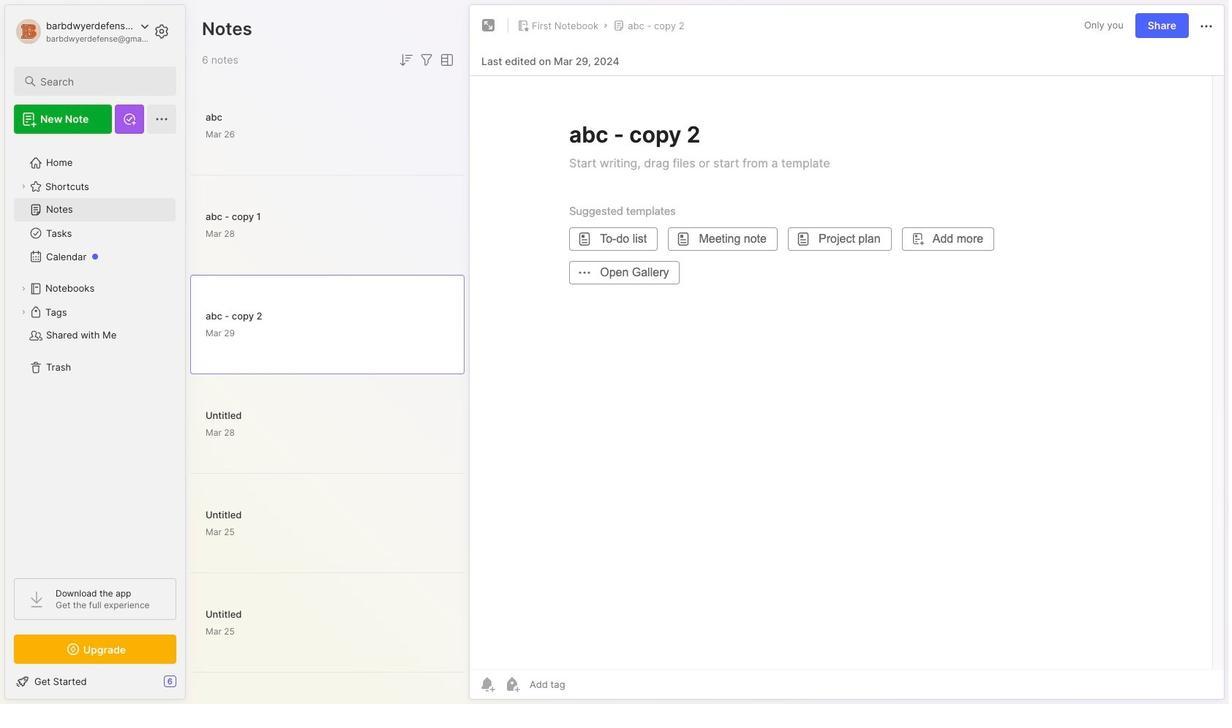 Task type: vqa. For each thing, say whether or not it's contained in the screenshot.
Bulleted list ICON
no



Task type: locate. For each thing, give the bounding box(es) containing it.
tree inside main element
[[5, 143, 185, 566]]

Add filters field
[[418, 51, 436, 69]]

click to collapse image
[[185, 678, 196, 695]]

Note Editor text field
[[470, 75, 1225, 670]]

Search text field
[[40, 75, 163, 89]]

Add tag field
[[529, 679, 639, 692]]

expand tags image
[[19, 308, 28, 317]]

more actions image
[[1198, 17, 1216, 35]]

None search field
[[40, 72, 163, 90]]

tree
[[5, 143, 185, 566]]

add tag image
[[504, 676, 521, 694]]



Task type: describe. For each thing, give the bounding box(es) containing it.
settings image
[[153, 23, 171, 40]]

Account field
[[14, 17, 149, 46]]

none search field inside main element
[[40, 72, 163, 90]]

expand note image
[[480, 17, 498, 34]]

expand notebooks image
[[19, 285, 28, 294]]

Help and Learning task checklist field
[[5, 671, 185, 694]]

note window element
[[469, 4, 1225, 704]]

More actions field
[[1198, 16, 1216, 35]]

main element
[[0, 0, 190, 705]]

Sort options field
[[397, 51, 415, 69]]

add a reminder image
[[479, 676, 496, 694]]

add filters image
[[418, 51, 436, 69]]

View options field
[[436, 51, 456, 69]]



